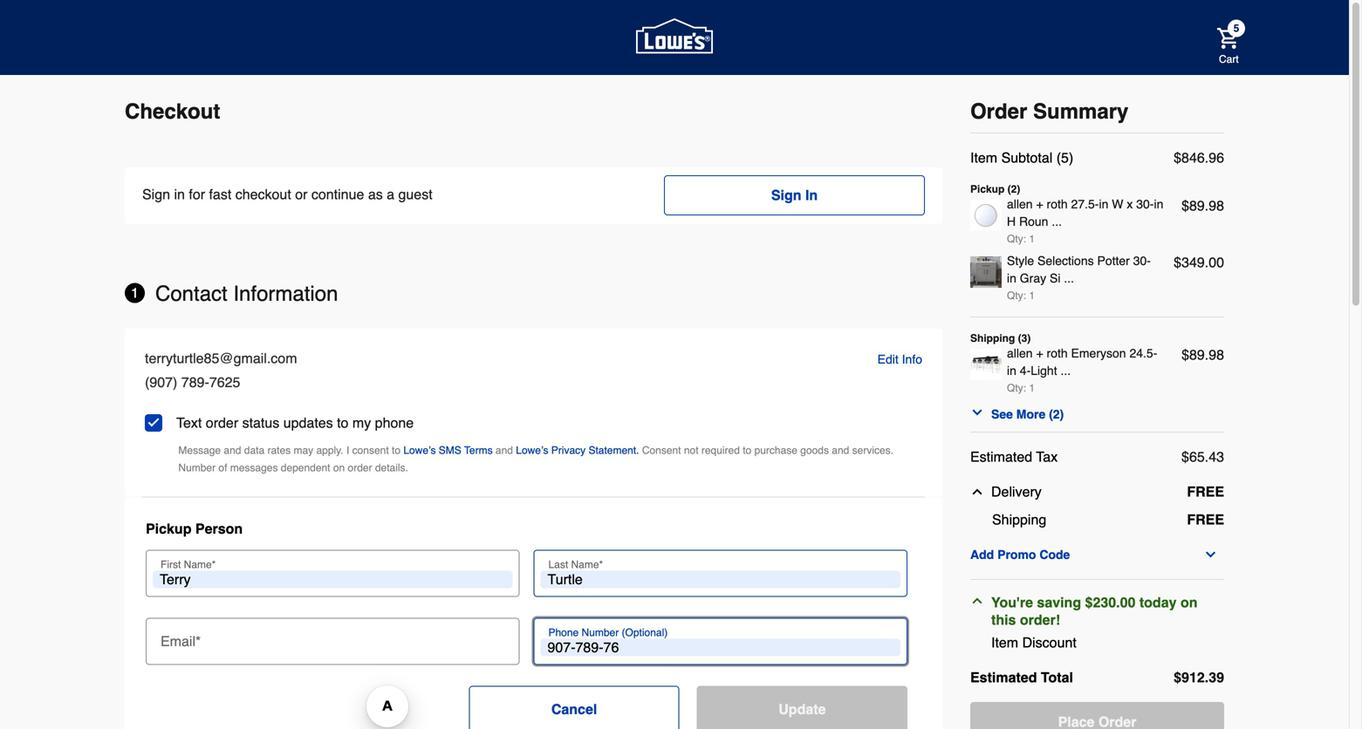 Task type: describe. For each thing, give the bounding box(es) containing it.
to inside consent not required to purchase goods and services. number of messages dependent on order details.
[[743, 445, 752, 457]]

gray
[[1020, 271, 1047, 285]]

more
[[1017, 408, 1046, 422]]

+ for emeryson
[[1037, 347, 1044, 361]]

item discount
[[992, 635, 1077, 651]]

chevron up image
[[971, 594, 985, 608]]

consent
[[352, 445, 389, 457]]

emeryson
[[1072, 347, 1127, 361]]

last name*
[[549, 559, 603, 571]]

sign in
[[771, 187, 818, 203]]

tax
[[1037, 449, 1058, 465]]

you're
[[992, 595, 1033, 611]]

sign for sign in for fast checkout or continue as a guest
[[142, 186, 170, 203]]

5
[[1234, 22, 1240, 35]]

update
[[779, 702, 826, 718]]

$ for item subtotal (5)
[[1174, 150, 1182, 166]]

allen for allen + roth 27.5-in w x 30-in h roun ...
[[1007, 197, 1033, 211]]

43
[[1209, 449, 1225, 465]]

edit
[[878, 353, 899, 367]]

in left for
[[174, 186, 185, 203]]

checkout
[[235, 186, 291, 203]]

add promo code link
[[971, 545, 1225, 566]]

in inside "style selections potter 30- in gray si ..."
[[1007, 271, 1017, 285]]

discount
[[1023, 635, 1077, 651]]

$ 89 . 98 for allen + roth emeryson 24.5- in 4-light ...
[[1182, 347, 1225, 363]]

on inside you're saving  $230.00  today on this order!
[[1181, 595, 1198, 611]]

terryturtle85@gmail.com (907) 789-7625
[[145, 350, 297, 391]]

1 for allen + roth 27.5-in w x 30-in h roun ...
[[1029, 233, 1035, 245]]

2 lowe's from the left
[[516, 445, 549, 457]]

message and data rates may apply. i consent to lowe's sms terms and lowe's privacy statement.
[[178, 445, 639, 457]]

98 for allen + roth emeryson 24.5- in 4-light ...
[[1209, 347, 1225, 363]]

estimated total
[[971, 670, 1074, 686]]

2 free from the top
[[1187, 512, 1225, 528]]

fast
[[209, 186, 232, 203]]

terms
[[464, 445, 493, 457]]

estimated tax
[[971, 449, 1058, 465]]

Phone Number (Optional) telephone field
[[541, 639, 901, 657]]

order!
[[1020, 612, 1061, 628]]

contact information
[[155, 282, 338, 306]]

a
[[387, 186, 395, 203]]

4-
[[1020, 364, 1031, 378]]

status
[[242, 415, 280, 431]]

add promo code
[[971, 548, 1070, 562]]

checkout
[[125, 100, 220, 124]]

and inside consent not required to purchase goods and services. number of messages dependent on order details.
[[832, 445, 850, 457]]

chevron up image
[[971, 485, 985, 499]]

qty: for allen + roth emeryson 24.5- in 4-light ...
[[1007, 382, 1027, 395]]

details.
[[375, 462, 408, 474]]

roun
[[1020, 215, 1049, 229]]

my
[[353, 415, 371, 431]]

$ 65 . 43
[[1182, 449, 1225, 465]]

see
[[992, 408, 1013, 422]]

statement.
[[589, 445, 639, 457]]

1 free from the top
[[1187, 484, 1225, 500]]

pickup (2)
[[971, 183, 1021, 196]]

89 for allen + roth 27.5-in w x 30-in h roun ...
[[1190, 198, 1205, 214]]

1 lowe's from the left
[[404, 445, 436, 457]]

39
[[1209, 670, 1225, 686]]

. for item subtotal (5)
[[1205, 150, 1209, 166]]

as
[[368, 186, 383, 203]]

. for estimated tax
[[1205, 449, 1209, 465]]

sign for sign in
[[771, 187, 802, 203]]

apply.
[[316, 445, 344, 457]]

item image for allen + roth emeryson 24.5- in 4-light ...
[[971, 349, 1002, 381]]

0 vertical spatial (2)
[[1008, 183, 1021, 196]]

1 horizontal spatial to
[[392, 445, 401, 457]]

order summary
[[971, 100, 1129, 124]]

guest
[[398, 186, 433, 203]]

$ for estimated tax
[[1182, 449, 1190, 465]]

rates
[[268, 445, 291, 457]]

$ 846 . 96
[[1174, 150, 1225, 166]]

pickup
[[971, 183, 1005, 196]]

30- inside "style selections potter 30- in gray si ..."
[[1134, 254, 1151, 268]]

delivery
[[992, 484, 1042, 500]]

for
[[189, 186, 205, 203]]

estimated for estimated tax
[[971, 449, 1033, 465]]

info
[[902, 353, 923, 367]]

of
[[219, 462, 227, 474]]

$ for allen + roth 27.5-in w x 30-in h roun ...
[[1182, 198, 1190, 214]]

messages
[[230, 462, 278, 474]]

contact
[[155, 282, 228, 306]]

qty: for style selections potter 30- in gray si ...
[[1007, 290, 1027, 302]]

estimated for estimated total
[[971, 670, 1037, 686]]

(907)
[[145, 374, 178, 391]]

+ for 27.5-
[[1037, 197, 1044, 211]]

goods
[[801, 445, 829, 457]]

email*
[[161, 634, 201, 650]]

qty: 1 for allen + roth 27.5-in w x 30-in h roun ...
[[1007, 233, 1035, 245]]

sign in button
[[664, 175, 925, 216]]

846
[[1182, 150, 1205, 166]]

chevron down image
[[1204, 548, 1218, 562]]

96
[[1209, 150, 1225, 166]]

today
[[1140, 595, 1177, 611]]

phone
[[549, 627, 579, 639]]

First Name* text field
[[153, 571, 513, 589]]

1 vertical spatial number
[[582, 627, 619, 639]]

number inside consent not required to purchase goods and services. number of messages dependent on order details.
[[178, 462, 216, 474]]

edit info
[[878, 353, 923, 367]]

... inside "style selections potter 30- in gray si ..."
[[1064, 271, 1075, 285]]

(3)
[[1018, 333, 1031, 345]]

lowe's home improvement logo image
[[636, 0, 713, 76]]

may
[[294, 445, 314, 457]]

text order status updates to my phone
[[176, 415, 414, 431]]

summary
[[1034, 100, 1129, 124]]

item for item subtotal (5)
[[971, 150, 998, 166]]

update button
[[697, 686, 908, 730]]

h
[[1007, 215, 1016, 229]]

last
[[549, 559, 568, 571]]

in right x
[[1154, 197, 1164, 211]]

cart
[[1219, 53, 1239, 65]]



Task type: locate. For each thing, give the bounding box(es) containing it.
consent not required to purchase goods and services. number of messages dependent on order details.
[[178, 445, 894, 474]]

... inside allen + roth emeryson 24.5- in 4-light ...
[[1061, 364, 1071, 378]]

30- inside allen + roth 27.5-in w x 30-in h roun ...
[[1137, 197, 1154, 211]]

text
[[176, 415, 202, 431]]

allen up h
[[1007, 197, 1033, 211]]

0 vertical spatial order
[[206, 415, 238, 431]]

region containing terryturtle85@gmail.com
[[125, 329, 943, 497]]

shipping for shipping
[[992, 512, 1047, 528]]

... right light
[[1061, 364, 1071, 378]]

0 horizontal spatial sign
[[142, 186, 170, 203]]

65
[[1190, 449, 1205, 465]]

(optional)
[[622, 627, 668, 639]]

2 . from the top
[[1205, 198, 1209, 214]]

name* right "first"
[[184, 559, 216, 571]]

services.
[[853, 445, 894, 457]]

qty: 1 for allen + roth emeryson 24.5- in 4-light ...
[[1007, 382, 1035, 395]]

roth inside allen + roth 27.5-in w x 30-in h roun ...
[[1047, 197, 1068, 211]]

to up 'details.'
[[392, 445, 401, 457]]

in left w
[[1099, 197, 1109, 211]]

first name*
[[161, 559, 216, 571]]

item up pickup on the right top
[[971, 150, 998, 166]]

1 vertical spatial allen
[[1007, 347, 1033, 361]]

and right terms
[[496, 445, 513, 457]]

0 horizontal spatial name*
[[184, 559, 216, 571]]

1 down the gray
[[1029, 290, 1035, 302]]

89 down $ 846 . 96
[[1190, 198, 1205, 214]]

0 vertical spatial estimated
[[971, 449, 1033, 465]]

$ for allen + roth emeryson 24.5- in 4-light ...
[[1182, 347, 1190, 363]]

... inside allen + roth 27.5-in w x 30-in h roun ...
[[1052, 215, 1062, 229]]

lowe's left privacy
[[516, 445, 549, 457]]

(2) right more
[[1049, 408, 1064, 422]]

1 vertical spatial free
[[1187, 512, 1225, 528]]

qty:
[[1007, 233, 1027, 245], [1007, 290, 1027, 302], [1007, 382, 1027, 395]]

3 . from the top
[[1205, 347, 1209, 363]]

2 allen from the top
[[1007, 347, 1033, 361]]

item down this
[[992, 635, 1019, 651]]

x
[[1127, 197, 1133, 211]]

1 vertical spatial shipping
[[992, 512, 1047, 528]]

order inside consent not required to purchase goods and services. number of messages dependent on order details.
[[348, 462, 372, 474]]

1 vertical spatial (2)
[[1049, 408, 1064, 422]]

terryturtle85@gmail.com
[[145, 350, 297, 367]]

1 roth from the top
[[1047, 197, 1068, 211]]

1 qty: from the top
[[1007, 233, 1027, 245]]

0 horizontal spatial number
[[178, 462, 216, 474]]

0 vertical spatial 30-
[[1137, 197, 1154, 211]]

0 horizontal spatial and
[[224, 445, 241, 457]]

sign in for fast checkout or continue as a guest
[[142, 186, 433, 203]]

0 vertical spatial allen
[[1007, 197, 1033, 211]]

phone number (optional)
[[549, 627, 668, 639]]

0 horizontal spatial (2)
[[1008, 183, 1021, 196]]

1 vertical spatial estimated
[[971, 670, 1037, 686]]

. for allen + roth 27.5-in w x 30-in h roun ...
[[1205, 198, 1209, 214]]

dependent
[[281, 462, 330, 474]]

code
[[1040, 548, 1070, 562]]

0 horizontal spatial lowe's
[[404, 445, 436, 457]]

27.5-
[[1072, 197, 1099, 211]]

2 vertical spatial qty: 1
[[1007, 382, 1035, 395]]

in left 4-
[[1007, 364, 1017, 378]]

3 qty: 1 from the top
[[1007, 382, 1035, 395]]

1 + from the top
[[1037, 197, 1044, 211]]

shipping down delivery
[[992, 512, 1047, 528]]

to
[[337, 415, 349, 431], [392, 445, 401, 457], [743, 445, 752, 457]]

shipping left (3)
[[971, 333, 1015, 345]]

allen + roth 27.5-in w x 30-in h roun ...
[[1007, 197, 1164, 229]]

2 vertical spatial ...
[[1061, 364, 1071, 378]]

to right required
[[743, 445, 752, 457]]

allen + roth emeryson 24.5- in 4-light ...
[[1007, 347, 1158, 378]]

1 98 from the top
[[1209, 198, 1225, 214]]

pickup
[[146, 521, 192, 537]]

qty: for allen + roth 27.5-in w x 30-in h roun ...
[[1007, 233, 1027, 245]]

1 horizontal spatial number
[[582, 627, 619, 639]]

shipping for shipping (3)
[[971, 333, 1015, 345]]

0 vertical spatial $ 89 . 98
[[1182, 198, 1225, 214]]

name* right last
[[571, 559, 603, 571]]

... right "roun"
[[1052, 215, 1062, 229]]

order
[[971, 100, 1028, 124]]

lowe's home improvement cart image
[[1218, 28, 1239, 49]]

$ 912 . 39
[[1174, 670, 1225, 686]]

1 and from the left
[[224, 445, 241, 457]]

selections
[[1038, 254, 1094, 268]]

2 89 from the top
[[1190, 347, 1205, 363]]

1 vertical spatial 30-
[[1134, 254, 1151, 268]]

+ inside allen + roth emeryson 24.5- in 4-light ...
[[1037, 347, 1044, 361]]

sms
[[439, 445, 462, 457]]

1 vertical spatial qty: 1
[[1007, 290, 1035, 302]]

2 item image from the top
[[971, 349, 1002, 381]]

to left my
[[337, 415, 349, 431]]

0 vertical spatial 98
[[1209, 198, 1225, 214]]

order down consent
[[348, 462, 372, 474]]

number down the message
[[178, 462, 216, 474]]

.00
[[1205, 254, 1225, 271]]

estimated
[[971, 449, 1033, 465], [971, 670, 1037, 686]]

allen inside allen + roth emeryson 24.5- in 4-light ...
[[1007, 347, 1033, 361]]

lowe's left sms
[[404, 445, 436, 457]]

2 vertical spatial qty:
[[1007, 382, 1027, 395]]

w
[[1112, 197, 1124, 211]]

+
[[1037, 197, 1044, 211], [1037, 347, 1044, 361]]

0 vertical spatial free
[[1187, 484, 1225, 500]]

not
[[684, 445, 699, 457]]

1 item image from the top
[[971, 200, 1002, 231]]

qty: 1
[[1007, 233, 1035, 245], [1007, 290, 1035, 302], [1007, 382, 1035, 395]]

$ left the 96 on the right of the page
[[1174, 150, 1182, 166]]

1 vertical spatial item
[[992, 635, 1019, 651]]

$ 349 .00
[[1174, 254, 1225, 271]]

1 down 4-
[[1029, 382, 1035, 395]]

shipping (3)
[[971, 333, 1031, 345]]

style
[[1007, 254, 1034, 268]]

required
[[702, 445, 740, 457]]

1 vertical spatial order
[[348, 462, 372, 474]]

you're saving  $230.00  today on this order!
[[992, 595, 1198, 628]]

(2) right pickup on the right top
[[1008, 183, 1021, 196]]

5 . from the top
[[1205, 670, 1209, 686]]

allen inside allen + roth 27.5-in w x 30-in h roun ...
[[1007, 197, 1033, 211]]

si
[[1050, 271, 1061, 285]]

1 horizontal spatial lowe's
[[516, 445, 549, 457]]

you're saving  $230.00  today on this order! link
[[971, 594, 1218, 629]]

name* for first name*
[[184, 559, 216, 571]]

qty: down the gray
[[1007, 290, 1027, 302]]

0 vertical spatial on
[[333, 462, 345, 474]]

item image down shipping (3)
[[971, 349, 1002, 381]]

98
[[1209, 198, 1225, 214], [1209, 347, 1225, 363]]

1 left the contact
[[131, 285, 139, 301]]

free up chevron down image
[[1187, 512, 1225, 528]]

0 vertical spatial item image
[[971, 200, 1002, 231]]

potter
[[1098, 254, 1130, 268]]

$ 89 . 98 down $ 846 . 96
[[1182, 198, 1225, 214]]

1 vertical spatial 89
[[1190, 347, 1205, 363]]

$ right '24.5-'
[[1182, 347, 1190, 363]]

2 roth from the top
[[1047, 347, 1068, 361]]

1 vertical spatial item image
[[971, 349, 1002, 381]]

1 estimated from the top
[[971, 449, 1033, 465]]

qty: 1 down h
[[1007, 233, 1035, 245]]

sign inside button
[[771, 187, 802, 203]]

item image for allen + roth 27.5-in w x 30-in h roun ...
[[971, 200, 1002, 231]]

cancel button
[[469, 686, 680, 730]]

person
[[195, 521, 243, 537]]

order right text
[[206, 415, 238, 431]]

allen down (3)
[[1007, 347, 1033, 361]]

$ down 846
[[1182, 198, 1190, 214]]

in down style
[[1007, 271, 1017, 285]]

1 name* from the left
[[184, 559, 216, 571]]

free down "$ 65 . 43"
[[1187, 484, 1225, 500]]

89
[[1190, 198, 1205, 214], [1190, 347, 1205, 363]]

1 vertical spatial on
[[1181, 595, 1198, 611]]

0 vertical spatial ...
[[1052, 215, 1062, 229]]

sign left in
[[771, 187, 802, 203]]

0 horizontal spatial on
[[333, 462, 345, 474]]

1 horizontal spatial on
[[1181, 595, 1198, 611]]

item image left h
[[971, 200, 1002, 231]]

1 vertical spatial qty:
[[1007, 290, 1027, 302]]

roth inside allen + roth emeryson 24.5- in 4-light ...
[[1047, 347, 1068, 361]]

this
[[992, 612, 1016, 628]]

1 vertical spatial $ 89 . 98
[[1182, 347, 1225, 363]]

estimated down item discount
[[971, 670, 1037, 686]]

estimated up delivery
[[971, 449, 1033, 465]]

+ up "roun"
[[1037, 197, 1044, 211]]

item
[[971, 150, 998, 166], [992, 635, 1019, 651]]

continue
[[312, 186, 364, 203]]

0 vertical spatial 89
[[1190, 198, 1205, 214]]

message
[[178, 445, 221, 457]]

roth left 27.5-
[[1047, 197, 1068, 211]]

on right today
[[1181, 595, 1198, 611]]

0 vertical spatial number
[[178, 462, 216, 474]]

qty: down h
[[1007, 233, 1027, 245]]

1 89 from the top
[[1190, 198, 1205, 214]]

1 horizontal spatial order
[[348, 462, 372, 474]]

3 qty: from the top
[[1007, 382, 1027, 395]]

2 horizontal spatial and
[[832, 445, 850, 457]]

information
[[233, 282, 338, 306]]

number right phone
[[582, 627, 619, 639]]

2 and from the left
[[496, 445, 513, 457]]

and right goods
[[832, 445, 850, 457]]

30- right x
[[1137, 197, 1154, 211]]

phone
[[375, 415, 414, 431]]

roth up light
[[1047, 347, 1068, 361]]

item image
[[971, 257, 1002, 288]]

2 + from the top
[[1037, 347, 1044, 361]]

4 . from the top
[[1205, 449, 1209, 465]]

qty: 1 for style selections potter 30- in gray si ...
[[1007, 290, 1035, 302]]

2 $ 89 . 98 from the top
[[1182, 347, 1225, 363]]

pickup person
[[146, 521, 243, 537]]

allen
[[1007, 197, 1033, 211], [1007, 347, 1033, 361]]

$ left 43
[[1182, 449, 1190, 465]]

0 vertical spatial shipping
[[971, 333, 1015, 345]]

updates
[[283, 415, 333, 431]]

region
[[125, 329, 943, 497]]

1 for allen + roth emeryson 24.5- in 4-light ...
[[1029, 382, 1035, 395]]

$230.00
[[1085, 595, 1136, 611]]

98 down the 96 on the right of the page
[[1209, 198, 1225, 214]]

roth for emeryson
[[1047, 347, 1068, 361]]

98 for allen + roth 27.5-in w x 30-in h roun ...
[[1209, 198, 1225, 214]]

privacy
[[551, 445, 586, 457]]

$ for estimated total
[[1174, 670, 1182, 686]]

30- right potter
[[1134, 254, 1151, 268]]

1 vertical spatial +
[[1037, 347, 1044, 361]]

chevron down image
[[971, 406, 985, 420]]

qty: 1 down the gray
[[1007, 290, 1035, 302]]

24.5-
[[1130, 347, 1158, 361]]

in
[[174, 186, 185, 203], [1099, 197, 1109, 211], [1154, 197, 1164, 211], [1007, 271, 1017, 285], [1007, 364, 1017, 378]]

+ up light
[[1037, 347, 1044, 361]]

2 98 from the top
[[1209, 347, 1225, 363]]

1 horizontal spatial (2)
[[1049, 408, 1064, 422]]

. for allen + roth emeryson 24.5- in 4-light ...
[[1205, 347, 1209, 363]]

$ 89 . 98 right '24.5-'
[[1182, 347, 1225, 363]]

$ 89 . 98
[[1182, 198, 1225, 214], [1182, 347, 1225, 363]]

1 horizontal spatial name*
[[571, 559, 603, 571]]

Last Name* text field
[[541, 571, 901, 589]]

1 vertical spatial 98
[[1209, 347, 1225, 363]]

saving
[[1037, 595, 1082, 611]]

89 right '24.5-'
[[1190, 347, 1205, 363]]

2 name* from the left
[[571, 559, 603, 571]]

7625
[[209, 374, 240, 391]]

item subtotal (5)
[[971, 150, 1074, 166]]

1 horizontal spatial sign
[[771, 187, 802, 203]]

0 vertical spatial roth
[[1047, 197, 1068, 211]]

0 vertical spatial qty:
[[1007, 233, 1027, 245]]

allen for allen + roth emeryson 24.5- in 4-light ...
[[1007, 347, 1033, 361]]

see more (2)
[[992, 408, 1064, 422]]

2 estimated from the top
[[971, 670, 1037, 686]]

name* for last name*
[[571, 559, 603, 571]]

(5)
[[1057, 150, 1074, 166]]

sign left for
[[142, 186, 170, 203]]

$ left .00
[[1174, 254, 1182, 271]]

1 for style selections potter 30- in gray si ...
[[1029, 290, 1035, 302]]

89 for allen + roth emeryson 24.5- in 4-light ...
[[1190, 347, 1205, 363]]

on inside consent not required to purchase goods and services. number of messages dependent on order details.
[[333, 462, 345, 474]]

. for estimated total
[[1205, 670, 1209, 686]]

roth
[[1047, 197, 1068, 211], [1047, 347, 1068, 361]]

edit info link
[[878, 349, 923, 370]]

qty: 1 down 4-
[[1007, 382, 1035, 395]]

0 vertical spatial qty: 1
[[1007, 233, 1035, 245]]

2 qty: 1 from the top
[[1007, 290, 1035, 302]]

and up of
[[224, 445, 241, 457]]

1 vertical spatial ...
[[1064, 271, 1075, 285]]

$ for style selections potter 30- in gray si ...
[[1174, 254, 1182, 271]]

roth for 27.5-
[[1047, 197, 1068, 211]]

1 $ 89 . 98 from the top
[[1182, 198, 1225, 214]]

qty: down 4-
[[1007, 382, 1027, 395]]

$ 89 . 98 for allen + roth 27.5-in w x 30-in h roun ...
[[1182, 198, 1225, 214]]

1 . from the top
[[1205, 150, 1209, 166]]

Email* email field
[[153, 618, 513, 657]]

data
[[244, 445, 265, 457]]

+ inside allen + roth 27.5-in w x 30-in h roun ...
[[1037, 197, 1044, 211]]

1 allen from the top
[[1007, 197, 1033, 211]]

in inside allen + roth emeryson 24.5- in 4-light ...
[[1007, 364, 1017, 378]]

1 horizontal spatial and
[[496, 445, 513, 457]]

1 vertical spatial roth
[[1047, 347, 1068, 361]]

item for item discount
[[992, 635, 1019, 651]]

total
[[1041, 670, 1074, 686]]

add
[[971, 548, 994, 562]]

item image
[[971, 200, 1002, 231], [971, 349, 1002, 381]]

... right si
[[1064, 271, 1075, 285]]

30-
[[1137, 197, 1154, 211], [1134, 254, 1151, 268]]

$
[[1174, 150, 1182, 166], [1182, 198, 1190, 214], [1174, 254, 1182, 271], [1182, 347, 1190, 363], [1182, 449, 1190, 465], [1174, 670, 1182, 686]]

0 vertical spatial +
[[1037, 197, 1044, 211]]

on down apply. at bottom left
[[333, 462, 345, 474]]

or
[[295, 186, 308, 203]]

$ left "39"
[[1174, 670, 1182, 686]]

2 qty: from the top
[[1007, 290, 1027, 302]]

0 horizontal spatial to
[[337, 415, 349, 431]]

1 qty: 1 from the top
[[1007, 233, 1035, 245]]

1 down "roun"
[[1029, 233, 1035, 245]]

3 and from the left
[[832, 445, 850, 457]]

0 vertical spatial item
[[971, 150, 998, 166]]

349
[[1182, 254, 1205, 271]]

98 right '24.5-'
[[1209, 347, 1225, 363]]

0 horizontal spatial order
[[206, 415, 238, 431]]

subtotal
[[1002, 150, 1053, 166]]

2 horizontal spatial to
[[743, 445, 752, 457]]

.
[[1205, 150, 1209, 166], [1205, 198, 1209, 214], [1205, 347, 1209, 363], [1205, 449, 1209, 465], [1205, 670, 1209, 686]]

in
[[806, 187, 818, 203]]



Task type: vqa. For each thing, say whether or not it's contained in the screenshot.
you're to the right
no



